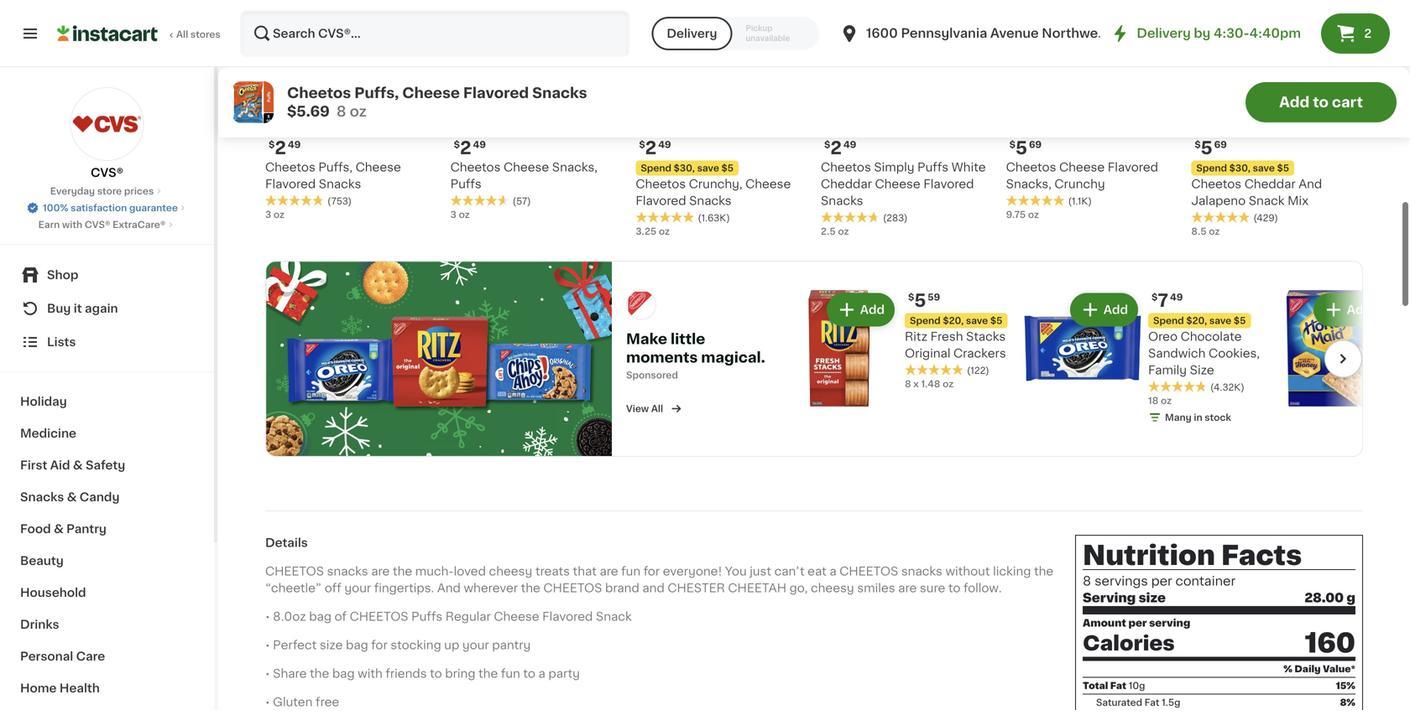 Task type: describe. For each thing, give the bounding box(es) containing it.
%
[[1283, 665, 1292, 674]]

amount
[[1083, 619, 1126, 629]]

$5 for crunchy,
[[721, 164, 734, 173]]

service type group
[[652, 17, 819, 50]]

cheetos up • perfect size bag for stocking up your pantry
[[350, 611, 408, 623]]

add button inside add link
[[1315, 295, 1380, 325]]

sure
[[920, 583, 945, 595]]

loved
[[454, 566, 486, 578]]

8 x 1.48 oz
[[905, 380, 954, 389]]

cheetos for cheetos puffs, cheese flavored snacks $5.69 8 oz
[[287, 86, 351, 100]]

cheetos for cheetos cheese flavored snacks, crunchy
[[1006, 162, 1056, 174]]

total
[[1083, 682, 1108, 691]]

pantry
[[492, 640, 531, 652]]

3 for cheetos puffs, cheese flavored snacks
[[265, 210, 271, 220]]

2 button
[[1321, 13, 1390, 54]]

$ 7 49
[[1152, 292, 1183, 310]]

buy it again link
[[10, 292, 204, 326]]

& for pantry
[[54, 524, 64, 535]]

snacks inside "link"
[[20, 492, 64, 504]]

• gluten free
[[265, 697, 339, 709]]

up
[[444, 640, 459, 652]]

first
[[20, 460, 47, 472]]

cheetos down that
[[543, 583, 602, 595]]

drinks link
[[10, 609, 204, 641]]

4:40pm
[[1249, 27, 1301, 39]]

spend $20, save $5 for 7
[[1153, 317, 1246, 326]]

2 inside button
[[1364, 28, 1372, 39]]

1 horizontal spatial 8
[[905, 380, 911, 389]]

holiday
[[20, 396, 67, 408]]

white
[[951, 162, 986, 174]]

cheetos for cheetos crunchy, cheese flavored snacks
[[636, 179, 686, 190]]

1 horizontal spatial are
[[600, 566, 618, 578]]

stocking
[[391, 640, 441, 652]]

serving
[[1083, 593, 1136, 605]]

$ 2 49 for spend $30, save $5
[[639, 140, 671, 157]]

add button for 5
[[828, 295, 893, 325]]

cheese inside cheetos puffs, cheese flavored snacks $5.69 8 oz
[[402, 86, 460, 100]]

food & pantry link
[[10, 514, 204, 546]]

8.5 oz
[[1191, 227, 1220, 236]]

$ 5 69 for cheetos
[[1009, 140, 1042, 157]]

snacks, inside cheetos cheese snacks, puffs
[[552, 162, 598, 174]]

to down pantry
[[523, 668, 535, 680]]

• for • 8.0oz bag of cheetos puffs regular cheese flavored snack
[[265, 611, 270, 623]]

lists
[[47, 337, 76, 348]]

original
[[905, 348, 950, 360]]

cheetos puffs, cheese flavored snacks $5.69 8 oz
[[287, 86, 587, 119]]

(1.1k)
[[1068, 197, 1092, 206]]

guarantee
[[129, 204, 178, 213]]

the up the fingertips.
[[393, 566, 412, 578]]

delivery button
[[652, 17, 732, 50]]

cheetos up smiles
[[840, 566, 898, 578]]

cheetos for cheetos simply puffs white cheddar cheese flavored snacks
[[821, 162, 871, 174]]

to inside button
[[1313, 95, 1329, 110]]

magical.
[[701, 351, 765, 365]]

0 horizontal spatial cheesy
[[489, 566, 532, 578]]

treats
[[535, 566, 570, 578]]

0 horizontal spatial for
[[371, 640, 388, 652]]

snacks & candy
[[20, 492, 120, 504]]

amount per serving
[[1083, 619, 1190, 629]]

friends
[[386, 668, 427, 680]]

holiday link
[[10, 386, 204, 418]]

eat
[[808, 566, 827, 578]]

5 for spend $30, save $5
[[1201, 140, 1213, 157]]

everyday store prices
[[50, 187, 154, 196]]

the right licking
[[1034, 566, 1054, 578]]

$5 for fresh
[[990, 317, 1002, 326]]

safety
[[86, 460, 125, 472]]

0 horizontal spatial puffs
[[411, 611, 442, 623]]

• for • gluten free
[[265, 697, 270, 709]]

(753)
[[327, 197, 352, 206]]

• for • share the bag with friends to bring the fun to a party
[[265, 668, 270, 680]]

1.48
[[921, 380, 940, 389]]

bag for the
[[332, 668, 355, 680]]

18 oz
[[1148, 397, 1172, 406]]

off
[[325, 583, 341, 595]]

bring
[[445, 668, 475, 680]]

facts
[[1221, 543, 1302, 569]]

spend for cheetos cheddar and jalapeno snack mix
[[1196, 164, 1227, 173]]

oreo
[[1148, 331, 1178, 343]]

delivery by 4:30-4:40pm
[[1137, 27, 1301, 39]]

servings
[[1095, 576, 1148, 588]]

nabisco image
[[626, 290, 656, 320]]

spend for ritz fresh stacks original crackers
[[910, 317, 941, 326]]

again
[[85, 303, 118, 315]]

medicine link
[[10, 418, 204, 450]]

to left bring
[[430, 668, 442, 680]]

• 8.0oz bag of cheetos puffs regular cheese flavored snack
[[265, 611, 632, 623]]

5 for cheetos cheese flavored snacks, crunchy
[[1016, 140, 1027, 157]]

15%
[[1336, 682, 1355, 691]]

crackers
[[953, 348, 1006, 360]]

0 vertical spatial bag
[[309, 611, 331, 623]]

flavored inside cheetos puffs, cheese flavored snacks
[[265, 179, 316, 190]]

puffs, for cheetos puffs, cheese flavored snacks $5.69 8 oz
[[354, 86, 399, 100]]

can't
[[774, 566, 805, 578]]

3.25 oz
[[636, 227, 670, 236]]

2 snacks from the left
[[901, 566, 942, 578]]

Search field
[[242, 12, 628, 55]]

your inside cheetos snacks are the much-loved cheesy treats that are fun for everyone! you just can't eat a cheetos snacks without licking the "cheetle" off your fingertips. and wherever the cheetos brand and chester cheetah go, cheesy smiles are sure to follow.
[[344, 583, 371, 595]]

stacks
[[966, 331, 1006, 343]]

shop
[[47, 269, 78, 281]]

to inside cheetos snacks are the much-loved cheesy treats that are fun for everyone! you just can't eat a cheetos snacks without licking the "cheetle" off your fingertips. and wherever the cheetos brand and chester cheetah go, cheesy smiles are sure to follow.
[[948, 583, 961, 595]]

aid
[[50, 460, 70, 472]]

(283)
[[883, 214, 908, 223]]

0 horizontal spatial all
[[176, 30, 188, 39]]

pantry
[[66, 524, 106, 535]]

(122)
[[967, 367, 989, 376]]

cheese inside cheetos cheese flavored snacks, crunchy
[[1059, 162, 1105, 174]]

the right bring
[[478, 668, 498, 680]]

1 vertical spatial with
[[358, 668, 383, 680]]

and inside cheetos cheddar and jalapeno snack mix
[[1299, 179, 1322, 190]]

stores
[[190, 30, 220, 39]]

spend $30, save $5 for 5
[[1196, 164, 1289, 173]]

cheetos for cheetos puffs, cheese flavored snacks
[[265, 162, 315, 174]]

69 for cheetos
[[1029, 140, 1042, 150]]

ritz fresh stacks original crackers
[[905, 331, 1006, 360]]

4:30-
[[1214, 27, 1249, 39]]

store
[[97, 187, 122, 196]]

add to cart button
[[1246, 82, 1397, 123]]

item carousel region
[[265, 0, 1387, 254]]

8 inside nutrition facts 8 servings per container
[[1083, 576, 1091, 588]]

cheetos up "cheetle"
[[265, 566, 324, 578]]

delivery for delivery by 4:30-4:40pm
[[1137, 27, 1191, 39]]

home health
[[20, 683, 100, 695]]

3.25
[[636, 227, 657, 236]]

details
[[265, 538, 308, 549]]

cheese inside cheetos puffs, cheese flavored snacks
[[356, 162, 401, 174]]

household link
[[10, 577, 204, 609]]

$ 2 49 for cheetos cheese snacks, puffs
[[454, 140, 486, 157]]

10g
[[1129, 682, 1145, 691]]

$30, for 5
[[1229, 164, 1251, 173]]

1 vertical spatial fun
[[501, 668, 520, 680]]

the up free
[[310, 668, 329, 680]]

size
[[1190, 365, 1214, 377]]

gluten
[[273, 697, 313, 709]]

shop link
[[10, 259, 204, 292]]

all stores link
[[57, 10, 222, 57]]

buy it again
[[47, 303, 118, 315]]

49 for puffs,
[[288, 140, 301, 150]]

satisfaction
[[71, 204, 127, 213]]

and inside cheetos snacks are the much-loved cheesy treats that are fun for everyone! you just can't eat a cheetos snacks without licking the "cheetle" off your fingertips. and wherever the cheetos brand and chester cheetah go, cheesy smiles are sure to follow.
[[437, 583, 461, 595]]

1 snacks from the left
[[327, 566, 368, 578]]

3 oz for cheetos cheese snacks, puffs
[[450, 210, 470, 220]]

with inside 'link'
[[62, 220, 82, 230]]

total fat 10g
[[1083, 682, 1145, 691]]

save for fresh
[[966, 317, 988, 326]]

1 horizontal spatial your
[[462, 640, 489, 652]]

earn with cvs® extracare® link
[[38, 218, 176, 232]]

fresh
[[930, 331, 963, 343]]

simply
[[874, 162, 914, 174]]

$5 for chocolate
[[1234, 317, 1246, 326]]

snack inside cheetos cheddar and jalapeno snack mix
[[1249, 195, 1285, 207]]

0 vertical spatial cvs®
[[91, 167, 123, 179]]



Task type: locate. For each thing, give the bounding box(es) containing it.
0 horizontal spatial 69
[[1029, 140, 1042, 150]]

save for crunchy,
[[697, 164, 719, 173]]

2 horizontal spatial are
[[898, 583, 917, 595]]

1 horizontal spatial $20,
[[1186, 317, 1207, 326]]

0 vertical spatial your
[[344, 583, 371, 595]]

49 for cheese
[[473, 140, 486, 150]]

cvs® inside 'link'
[[85, 220, 110, 230]]

party
[[548, 668, 580, 680]]

spend $20, save $5 up fresh
[[910, 317, 1002, 326]]

cheetos inside cheetos cheese snacks, puffs
[[450, 162, 501, 174]]

1 horizontal spatial with
[[358, 668, 383, 680]]

1 horizontal spatial fun
[[621, 566, 641, 578]]

$ 2 49 down cheetos puffs, cheese flavored snacks $5.69 8 oz
[[454, 140, 486, 157]]

1 horizontal spatial all
[[651, 405, 663, 414]]

2 horizontal spatial puffs
[[917, 162, 948, 174]]

0 vertical spatial puffs
[[917, 162, 948, 174]]

0 vertical spatial all
[[176, 30, 188, 39]]

cheddar up 2.5 oz at the right top of the page
[[821, 179, 872, 190]]

0 vertical spatial &
[[73, 460, 83, 472]]

many in stock
[[1165, 414, 1231, 423]]

1 vertical spatial snack
[[596, 611, 632, 623]]

5 for spend $20, save $5
[[914, 292, 926, 310]]

1600 pennsylvania avenue northwest
[[866, 27, 1110, 39]]

health
[[60, 683, 100, 695]]

1 vertical spatial &
[[67, 492, 77, 504]]

1 spend $20, save $5 from the left
[[910, 317, 1002, 326]]

save up stacks
[[966, 317, 988, 326]]

fat up saturated
[[1110, 682, 1126, 691]]

buy
[[47, 303, 71, 315]]

nabisco holiday image
[[266, 262, 612, 456]]

2 for cheetos cheese snacks, puffs
[[460, 140, 471, 157]]

puffs,
[[354, 86, 399, 100], [318, 162, 353, 174]]

spend for oreo chocolate sandwich cookies, family size
[[1153, 317, 1184, 326]]

$5 up chocolate
[[1234, 317, 1246, 326]]

49 right 7
[[1170, 293, 1183, 302]]

0 horizontal spatial size
[[320, 640, 343, 652]]

oz for oreo chocolate sandwich cookies, family size
[[1161, 397, 1172, 406]]

prices
[[124, 187, 154, 196]]

2 vertical spatial 8
[[1083, 576, 1091, 588]]

cheetos down cheetos puffs, cheese flavored snacks $5.69 8 oz
[[450, 162, 501, 174]]

1 spend $30, save $5 from the left
[[641, 164, 734, 173]]

for left stocking
[[371, 640, 388, 652]]

18
[[1148, 397, 1159, 406]]

saturated
[[1096, 699, 1142, 708]]

8.0oz
[[273, 611, 306, 623]]

2 $20, from the left
[[1186, 317, 1207, 326]]

1 $ 2 49 from the left
[[269, 140, 301, 157]]

cheetos crunchy, cheese flavored snacks
[[636, 179, 791, 207]]

view all
[[626, 405, 663, 414]]

2 3 from the left
[[450, 210, 457, 220]]

• left share
[[265, 668, 270, 680]]

cheetos inside cheetos cheese flavored snacks, crunchy
[[1006, 162, 1056, 174]]

0 horizontal spatial $20,
[[943, 317, 964, 326]]

a right eat
[[830, 566, 837, 578]]

snacks inside the cheetos simply puffs white cheddar cheese flavored snacks
[[821, 195, 863, 207]]

fun down pantry
[[501, 668, 520, 680]]

0 vertical spatial size
[[1139, 593, 1166, 605]]

oz right 2.5
[[838, 227, 849, 236]]

spo
[[626, 371, 645, 380]]

cart
[[1332, 95, 1363, 110]]

0 horizontal spatial 5
[[914, 292, 926, 310]]

fun inside cheetos snacks are the much-loved cheesy treats that are fun for everyone! you just can't eat a cheetos snacks without licking the "cheetle" off your fingertips. and wherever the cheetos brand and chester cheetah go, cheesy smiles are sure to follow.
[[621, 566, 641, 578]]

0 vertical spatial cheesy
[[489, 566, 532, 578]]

49 up the cheetos simply puffs white cheddar cheese flavored snacks
[[843, 140, 856, 150]]

$ 5 69 up cheetos cheese flavored snacks, crunchy
[[1009, 140, 1042, 157]]

★★★★★
[[265, 195, 324, 206], [265, 195, 324, 206], [450, 195, 509, 206], [450, 195, 509, 206], [1006, 195, 1065, 206], [1006, 195, 1065, 206], [821, 211, 880, 223], [821, 211, 880, 223], [636, 211, 694, 223], [636, 211, 694, 223], [1191, 211, 1250, 223], [1191, 211, 1250, 223], [905, 364, 964, 376], [905, 364, 964, 376], [1148, 381, 1207, 393], [1148, 381, 1207, 393]]

oz inside cheetos puffs, cheese flavored snacks $5.69 8 oz
[[350, 104, 367, 119]]

1 horizontal spatial a
[[830, 566, 837, 578]]

0 horizontal spatial puffs,
[[318, 162, 353, 174]]

$20, up fresh
[[943, 317, 964, 326]]

1 vertical spatial puffs,
[[318, 162, 353, 174]]

3 oz down cheetos puffs, cheese flavored snacks
[[265, 210, 285, 220]]

your right off
[[344, 583, 371, 595]]

a inside cheetos snacks are the much-loved cheesy treats that are fun for everyone! you just can't eat a cheetos snacks without licking the "cheetle" off your fingertips. and wherever the cheetos brand and chester cheetah go, cheesy smiles are sure to follow.
[[830, 566, 837, 578]]

49 for $30,
[[658, 140, 671, 150]]

household
[[20, 588, 86, 599]]

cheddar up mix
[[1244, 179, 1296, 190]]

spend $30, save $5 up crunchy,
[[641, 164, 734, 173]]

save up crunchy,
[[697, 164, 719, 173]]

delivery by 4:30-4:40pm link
[[1110, 24, 1301, 44]]

cheetos for cheetos cheese snacks, puffs
[[450, 162, 501, 174]]

puffs, up (753)
[[318, 162, 353, 174]]

1 horizontal spatial 3
[[450, 210, 457, 220]]

5 up "jalapeno"
[[1201, 140, 1213, 157]]

8 inside cheetos puffs, cheese flavored snacks $5.69 8 oz
[[336, 104, 346, 119]]

1 vertical spatial per
[[1128, 619, 1147, 629]]

$ inside $ 5 59
[[908, 293, 914, 302]]

cheetos up '3.25 oz'
[[636, 179, 686, 190]]

puffs, for cheetos puffs, cheese flavored snacks
[[318, 162, 353, 174]]

1 horizontal spatial cheddar
[[1244, 179, 1296, 190]]

cheetos inside cheetos puffs, cheese flavored snacks
[[265, 162, 315, 174]]

1 3 oz from the left
[[265, 210, 285, 220]]

2 $30, from the left
[[1229, 164, 1251, 173]]

1 vertical spatial a
[[538, 668, 545, 680]]

cheesy down eat
[[811, 583, 854, 595]]

% daily value*
[[1283, 665, 1355, 674]]

0 horizontal spatial snacks,
[[552, 162, 598, 174]]

personal
[[20, 651, 73, 663]]

to left "cart"
[[1313, 95, 1329, 110]]

your
[[344, 583, 371, 595], [462, 640, 489, 652]]

delivery
[[1137, 27, 1191, 39], [667, 28, 717, 39]]

8 left x
[[905, 380, 911, 389]]

serving size
[[1083, 593, 1166, 605]]

bag up free
[[332, 668, 355, 680]]

1 vertical spatial size
[[320, 640, 343, 652]]

regular
[[445, 611, 491, 623]]

share
[[273, 668, 307, 680]]

oz right '1.48' on the bottom right of page
[[943, 380, 954, 389]]

smiles
[[857, 583, 895, 595]]

1 3 from the left
[[265, 210, 271, 220]]

$ inside $ 7 49
[[1152, 293, 1158, 302]]

fat left 1.5g
[[1145, 699, 1159, 708]]

spend up "jalapeno"
[[1196, 164, 1227, 173]]

0 vertical spatial and
[[1299, 179, 1322, 190]]

cheetos up 9.75 oz
[[1006, 162, 1056, 174]]

2 up "add to cart" button on the right of the page
[[1364, 28, 1372, 39]]

jalapeno
[[1191, 195, 1246, 207]]

3 • from the top
[[265, 668, 270, 680]]

49 inside $ 7 49
[[1170, 293, 1183, 302]]

(57)
[[513, 197, 531, 206]]

4 $ 2 49 from the left
[[639, 140, 671, 157]]

1 horizontal spatial delivery
[[1137, 27, 1191, 39]]

snack up (429)
[[1249, 195, 1285, 207]]

cheetos inside cheetos puffs, cheese flavored snacks $5.69 8 oz
[[287, 86, 351, 100]]

flavored inside the cheetos simply puffs white cheddar cheese flavored snacks
[[923, 179, 974, 190]]

fat for total
[[1110, 682, 1126, 691]]

snacks for cheetos puffs, cheese flavored snacks
[[319, 179, 361, 190]]

cheddar inside the cheetos simply puffs white cheddar cheese flavored snacks
[[821, 179, 872, 190]]

the
[[393, 566, 412, 578], [1034, 566, 1054, 578], [521, 583, 540, 595], [310, 668, 329, 680], [478, 668, 498, 680]]

2 vertical spatial &
[[54, 524, 64, 535]]

1 vertical spatial cvs®
[[85, 220, 110, 230]]

cheetah
[[728, 583, 786, 595]]

1 horizontal spatial snack
[[1249, 195, 1285, 207]]

& for candy
[[67, 492, 77, 504]]

delivery inside button
[[667, 28, 717, 39]]

spend $20, save $5 up chocolate
[[1153, 317, 1246, 326]]

everyday
[[50, 187, 95, 196]]

3
[[265, 210, 271, 220], [450, 210, 457, 220]]

puffs inside cheetos cheese snacks, puffs
[[450, 179, 482, 190]]

snacks inside cheetos puffs, cheese flavored snacks
[[319, 179, 361, 190]]

snacks inside cheetos puffs, cheese flavored snacks $5.69 8 oz
[[532, 86, 587, 100]]

0 horizontal spatial delivery
[[667, 28, 717, 39]]

1 $30, from the left
[[674, 164, 695, 173]]

$20, for 7
[[1186, 317, 1207, 326]]

$ 2 49
[[269, 140, 301, 157], [454, 140, 486, 157], [824, 140, 856, 157], [639, 140, 671, 157]]

2 down cheetos puffs, cheese flavored snacks $5.69 8 oz
[[460, 140, 471, 157]]

&
[[73, 460, 83, 472], [67, 492, 77, 504], [54, 524, 64, 535]]

8 up serving
[[1083, 576, 1091, 588]]

69 up "jalapeno"
[[1214, 140, 1227, 150]]

1 horizontal spatial $30,
[[1229, 164, 1251, 173]]

spend for cheetos crunchy, cheese flavored snacks
[[641, 164, 671, 173]]

bag left of
[[309, 611, 331, 623]]

spend up cheetos crunchy, cheese flavored snacks
[[641, 164, 671, 173]]

all right the view
[[651, 405, 663, 414]]

oz right $5.69
[[350, 104, 367, 119]]

1 vertical spatial and
[[437, 583, 461, 595]]

first aid & safety
[[20, 460, 125, 472]]

1 horizontal spatial puffs,
[[354, 86, 399, 100]]

1 vertical spatial your
[[462, 640, 489, 652]]

1 • from the top
[[265, 611, 270, 623]]

spend $30, save $5 up cheetos cheddar and jalapeno snack mix
[[1196, 164, 1289, 173]]

flavored inside cheetos puffs, cheese flavored snacks $5.69 8 oz
[[463, 86, 529, 100]]

0 vertical spatial puffs,
[[354, 86, 399, 100]]

7
[[1158, 292, 1168, 310]]

2 up cheetos crunchy, cheese flavored snacks
[[645, 140, 657, 157]]

all left stores
[[176, 30, 188, 39]]

5 left 59
[[914, 292, 926, 310]]

snacks up off
[[327, 566, 368, 578]]

1600
[[866, 27, 898, 39]]

spend up oreo
[[1153, 317, 1184, 326]]

for
[[643, 566, 660, 578], [371, 640, 388, 652]]

by
[[1194, 27, 1211, 39]]

1 horizontal spatial snacks,
[[1006, 179, 1052, 190]]

are up brand at the bottom of the page
[[600, 566, 618, 578]]

0 horizontal spatial fat
[[1110, 682, 1126, 691]]

$30, for 2
[[674, 164, 695, 173]]

flavored inside cheetos cheese flavored snacks, crunchy
[[1108, 162, 1158, 174]]

1 horizontal spatial fat
[[1145, 699, 1159, 708]]

69 for spend
[[1214, 140, 1227, 150]]

add inside button
[[1279, 95, 1310, 110]]

cheesy up wherever
[[489, 566, 532, 578]]

$ 2 49 up the cheetos simply puffs white cheddar cheese flavored snacks
[[824, 140, 856, 157]]

snacks, inside cheetos cheese flavored snacks, crunchy
[[1006, 179, 1052, 190]]

home
[[20, 683, 57, 695]]

follow.
[[964, 583, 1002, 595]]

2 spend $20, save $5 from the left
[[1153, 317, 1246, 326]]

2 3 oz from the left
[[450, 210, 470, 220]]

cheetos inside the cheetos simply puffs white cheddar cheese flavored snacks
[[821, 162, 871, 174]]

1 horizontal spatial for
[[643, 566, 660, 578]]

1 vertical spatial all
[[651, 405, 663, 414]]

extracare®
[[113, 220, 166, 230]]

1 horizontal spatial and
[[1299, 179, 1322, 190]]

2 add button from the left
[[1072, 295, 1136, 325]]

• for • perfect size bag for stocking up your pantry
[[265, 640, 270, 652]]

3 oz down cheetos cheese snacks, puffs
[[450, 210, 470, 220]]

1 $20, from the left
[[943, 317, 964, 326]]

food & pantry
[[20, 524, 106, 535]]

$ 2 49 for cheetos simply puffs white cheddar cheese flavored snacks
[[824, 140, 856, 157]]

0 horizontal spatial $30,
[[674, 164, 695, 173]]

pennsylvania
[[901, 27, 987, 39]]

0 vertical spatial per
[[1151, 576, 1172, 588]]

1 vertical spatial for
[[371, 640, 388, 652]]

2 $ 5 69 from the left
[[1195, 140, 1227, 157]]

0 horizontal spatial cheddar
[[821, 179, 872, 190]]

1 69 from the left
[[1029, 140, 1042, 150]]

$20, for 5
[[943, 317, 964, 326]]

cheetos for cheetos cheddar and jalapeno snack mix
[[1191, 179, 1241, 190]]

for up the and
[[643, 566, 660, 578]]

save for chocolate
[[1209, 317, 1231, 326]]

oz for cheetos simply puffs white cheddar cheese flavored snacks
[[838, 227, 849, 236]]

little
[[671, 333, 705, 347]]

1600 pennsylvania avenue northwest button
[[839, 10, 1110, 57]]

0 vertical spatial 8
[[336, 104, 346, 119]]

puffs, inside cheetos puffs, cheese flavored snacks $5.69 8 oz
[[354, 86, 399, 100]]

save for cheddar
[[1253, 164, 1275, 173]]

oz for cheetos cheese flavored snacks, crunchy
[[1028, 210, 1039, 220]]

0 vertical spatial fat
[[1110, 682, 1126, 691]]

2 up the cheetos simply puffs white cheddar cheese flavored snacks
[[830, 140, 842, 157]]

beauty link
[[10, 546, 204, 577]]

oz right the 8.5
[[1209, 227, 1220, 236]]

are
[[371, 566, 390, 578], [600, 566, 618, 578], [898, 583, 917, 595]]

1 vertical spatial bag
[[346, 640, 368, 652]]

0 horizontal spatial spend $20, save $5
[[910, 317, 1002, 326]]

oz down cheetos cheese snacks, puffs
[[459, 210, 470, 220]]

2 horizontal spatial add button
[[1315, 295, 1380, 325]]

free
[[316, 697, 339, 709]]

$5 for cheddar
[[1277, 164, 1289, 173]]

1 horizontal spatial puffs
[[450, 179, 482, 190]]

$5 up cheetos cheddar and jalapeno snack mix
[[1277, 164, 1289, 173]]

8.5
[[1191, 227, 1207, 236]]

of
[[334, 611, 347, 623]]

0 vertical spatial snacks,
[[552, 162, 598, 174]]

instacart logo image
[[57, 24, 158, 44]]

cheetos cheddar and jalapeno snack mix
[[1191, 179, 1322, 207]]

container
[[1175, 576, 1236, 588]]

go,
[[789, 583, 808, 595]]

fun up brand at the bottom of the page
[[621, 566, 641, 578]]

1 horizontal spatial size
[[1139, 593, 1166, 605]]

oz for cheetos puffs, cheese flavored snacks
[[274, 210, 285, 220]]

per inside nutrition facts 8 servings per container
[[1151, 576, 1172, 588]]

1 horizontal spatial spend $30, save $5
[[1196, 164, 1289, 173]]

puffs, down search field
[[354, 86, 399, 100]]

cheddar inside cheetos cheddar and jalapeno snack mix
[[1244, 179, 1296, 190]]

to down without
[[948, 583, 961, 595]]

$30, up cheetos cheddar and jalapeno snack mix
[[1229, 164, 1251, 173]]

2 vertical spatial puffs
[[411, 611, 442, 623]]

$5 up crunchy,
[[721, 164, 734, 173]]

home health link
[[10, 673, 204, 705]]

cheetos up $5.69
[[287, 86, 351, 100]]

with right earn
[[62, 220, 82, 230]]

$5 up stacks
[[990, 317, 1002, 326]]

1 vertical spatial cheesy
[[811, 583, 854, 595]]

3 $ 2 49 from the left
[[824, 140, 856, 157]]

0 horizontal spatial add button
[[828, 295, 893, 325]]

5 up 9.75 oz
[[1016, 140, 1027, 157]]

food
[[20, 524, 51, 535]]

3 add button from the left
[[1315, 295, 1380, 325]]

spend $30, save $5 for 2
[[641, 164, 734, 173]]

1 horizontal spatial snacks
[[901, 566, 942, 578]]

snack
[[1249, 195, 1285, 207], [596, 611, 632, 623]]

oz for cheetos cheddar and jalapeno snack mix
[[1209, 227, 1220, 236]]

cheese inside cheetos cheese snacks, puffs
[[504, 162, 549, 174]]

make little moments magical. spo nsored
[[626, 333, 765, 380]]

snack down brand at the bottom of the page
[[596, 611, 632, 623]]

0 vertical spatial a
[[830, 566, 837, 578]]

cheese inside the cheetos simply puffs white cheddar cheese flavored snacks
[[875, 179, 920, 190]]

oz for cheetos cheese snacks, puffs
[[459, 210, 470, 220]]

& right 'food'
[[54, 524, 64, 535]]

family
[[1148, 365, 1187, 377]]

0 horizontal spatial with
[[62, 220, 82, 230]]

lists link
[[10, 326, 204, 359]]

snacks up sure
[[901, 566, 942, 578]]

0 vertical spatial fun
[[621, 566, 641, 578]]

snacks for cheetos puffs, cheese flavored snacks $5.69 8 oz
[[532, 86, 587, 100]]

a left 'party'
[[538, 668, 545, 680]]

bag for size
[[346, 640, 368, 652]]

$ 2 49 down $5.69
[[269, 140, 301, 157]]

$30, up crunchy,
[[674, 164, 695, 173]]

add button for 7
[[1072, 295, 1136, 325]]

puffs inside the cheetos simply puffs white cheddar cheese flavored snacks
[[917, 162, 948, 174]]

69
[[1029, 140, 1042, 150], [1214, 140, 1227, 150]]

1 horizontal spatial 69
[[1214, 140, 1227, 150]]

1 add button from the left
[[828, 295, 893, 325]]

49 for $20,
[[1170, 293, 1183, 302]]

oz right 18
[[1161, 397, 1172, 406]]

0 horizontal spatial are
[[371, 566, 390, 578]]

1 vertical spatial fat
[[1145, 699, 1159, 708]]

$5.69
[[287, 104, 330, 119]]

much-
[[415, 566, 454, 578]]

1 $ 5 69 from the left
[[1009, 140, 1042, 157]]

1 cheddar from the left
[[821, 179, 872, 190]]

(4.32k)
[[1210, 383, 1245, 393]]

• left gluten
[[265, 697, 270, 709]]

0 horizontal spatial and
[[437, 583, 461, 595]]

cheetos inside cheetos crunchy, cheese flavored snacks
[[636, 179, 686, 190]]

cheetos left the simply
[[821, 162, 871, 174]]

2 $ 2 49 from the left
[[454, 140, 486, 157]]

160
[[1305, 631, 1355, 657]]

snacks inside cheetos crunchy, cheese flavored snacks
[[689, 195, 732, 207]]

59
[[928, 293, 940, 302]]

1 horizontal spatial per
[[1151, 576, 1172, 588]]

8 right $5.69
[[336, 104, 346, 119]]

3 for cheetos cheese snacks, puffs
[[450, 210, 457, 220]]

bag down of
[[346, 640, 368, 652]]

delivery for delivery
[[667, 28, 717, 39]]

0 horizontal spatial fun
[[501, 668, 520, 680]]

2 horizontal spatial 5
[[1201, 140, 1213, 157]]

2 for cheetos puffs, cheese flavored snacks
[[275, 140, 286, 157]]

for inside cheetos snacks are the much-loved cheesy treats that are fun for everyone! you just can't eat a cheetos snacks without licking the "cheetle" off your fingertips. and wherever the cheetos brand and chester cheetah go, cheesy smiles are sure to follow.
[[643, 566, 660, 578]]

cvs® down satisfaction
[[85, 220, 110, 230]]

cvs® logo image
[[70, 87, 144, 161]]

$30,
[[674, 164, 695, 173], [1229, 164, 1251, 173]]

$20, up chocolate
[[1186, 317, 1207, 326]]

& right aid at the left of the page
[[73, 460, 83, 472]]

size up "amount per serving"
[[1139, 593, 1166, 605]]

the down treats at the bottom
[[521, 583, 540, 595]]

2 for spend $30, save $5
[[645, 140, 657, 157]]

oz down cheetos puffs, cheese flavored snacks
[[274, 210, 285, 220]]

0 horizontal spatial snack
[[596, 611, 632, 623]]

$ 5 59
[[908, 292, 940, 310]]

1 horizontal spatial $ 5 69
[[1195, 140, 1227, 157]]

$ 5 69
[[1009, 140, 1042, 157], [1195, 140, 1227, 157]]

personal care
[[20, 651, 105, 663]]

49 for simply
[[843, 140, 856, 150]]

3 oz for cheetos puffs, cheese flavored snacks
[[265, 210, 285, 220]]

1 vertical spatial puffs
[[450, 179, 482, 190]]

2 spend $30, save $5 from the left
[[1196, 164, 1289, 173]]

& inside "link"
[[67, 492, 77, 504]]

• left 8.0oz
[[265, 611, 270, 623]]

$ 2 49 for cheetos puffs, cheese flavored snacks
[[269, 140, 301, 157]]

fingertips.
[[374, 583, 434, 595]]

with left 'friends'
[[358, 668, 383, 680]]

2 cheddar from the left
[[1244, 179, 1296, 190]]

0 horizontal spatial 3
[[265, 210, 271, 220]]

save up cheetos cheddar and jalapeno snack mix
[[1253, 164, 1275, 173]]

3 down cheetos puffs, cheese flavored snacks
[[265, 210, 271, 220]]

0 horizontal spatial $ 5 69
[[1009, 140, 1042, 157]]

2 vertical spatial bag
[[332, 668, 355, 680]]

and down much-
[[437, 583, 461, 595]]

sandwich
[[1148, 348, 1206, 360]]

oz for cheetos crunchy, cheese flavored snacks
[[659, 227, 670, 236]]

4 • from the top
[[265, 697, 270, 709]]

& left candy
[[67, 492, 77, 504]]

2 • from the top
[[265, 640, 270, 652]]

1 vertical spatial snacks,
[[1006, 179, 1052, 190]]

2 horizontal spatial 8
[[1083, 576, 1091, 588]]

per up calories on the right of page
[[1128, 619, 1147, 629]]

1 horizontal spatial 5
[[1016, 140, 1027, 157]]

care
[[76, 651, 105, 663]]

49 up cheetos crunchy, cheese flavored snacks
[[658, 140, 671, 150]]

mix
[[1288, 195, 1309, 207]]

$ 5 69 for spend
[[1195, 140, 1227, 157]]

2 for cheetos simply puffs white cheddar cheese flavored snacks
[[830, 140, 842, 157]]

snacks for cheetos crunchy, cheese flavored snacks
[[689, 195, 732, 207]]

are left sure
[[898, 583, 917, 595]]

0 horizontal spatial snacks
[[327, 566, 368, 578]]

cheetos inside cheetos cheddar and jalapeno snack mix
[[1191, 179, 1241, 190]]

1 horizontal spatial 3 oz
[[450, 210, 470, 220]]

cheetos up "jalapeno"
[[1191, 179, 1241, 190]]

add to cart
[[1279, 95, 1363, 110]]

value*
[[1323, 665, 1355, 674]]

0 vertical spatial for
[[643, 566, 660, 578]]

spend $20, save $5 for 5
[[910, 317, 1002, 326]]

many
[[1165, 414, 1192, 423]]

1 horizontal spatial cheesy
[[811, 583, 854, 595]]

None search field
[[240, 10, 630, 57]]

0 horizontal spatial a
[[538, 668, 545, 680]]

flavored inside cheetos crunchy, cheese flavored snacks
[[636, 195, 686, 207]]

oreo chocolate sandwich cookies, family size
[[1148, 331, 1260, 377]]

candy
[[80, 492, 120, 504]]

2 69 from the left
[[1214, 140, 1227, 150]]

fat
[[1110, 682, 1126, 691], [1145, 699, 1159, 708]]

stock
[[1205, 414, 1231, 423]]

are up the fingertips.
[[371, 566, 390, 578]]

1 vertical spatial 8
[[905, 380, 911, 389]]

0 horizontal spatial your
[[344, 583, 371, 595]]

puffs, inside cheetos puffs, cheese flavored snacks
[[318, 162, 353, 174]]

1 horizontal spatial spend $20, save $5
[[1153, 317, 1246, 326]]

"cheetle"
[[265, 583, 322, 595]]

all stores
[[176, 30, 220, 39]]

3 down cheetos cheese snacks, puffs
[[450, 210, 457, 220]]

cheetos down $5.69
[[265, 162, 315, 174]]

cheese inside cheetos crunchy, cheese flavored snacks
[[745, 179, 791, 190]]

fat for saturated
[[1145, 699, 1159, 708]]

0 horizontal spatial 8
[[336, 104, 346, 119]]



Task type: vqa. For each thing, say whether or not it's contained in the screenshot.
cart
yes



